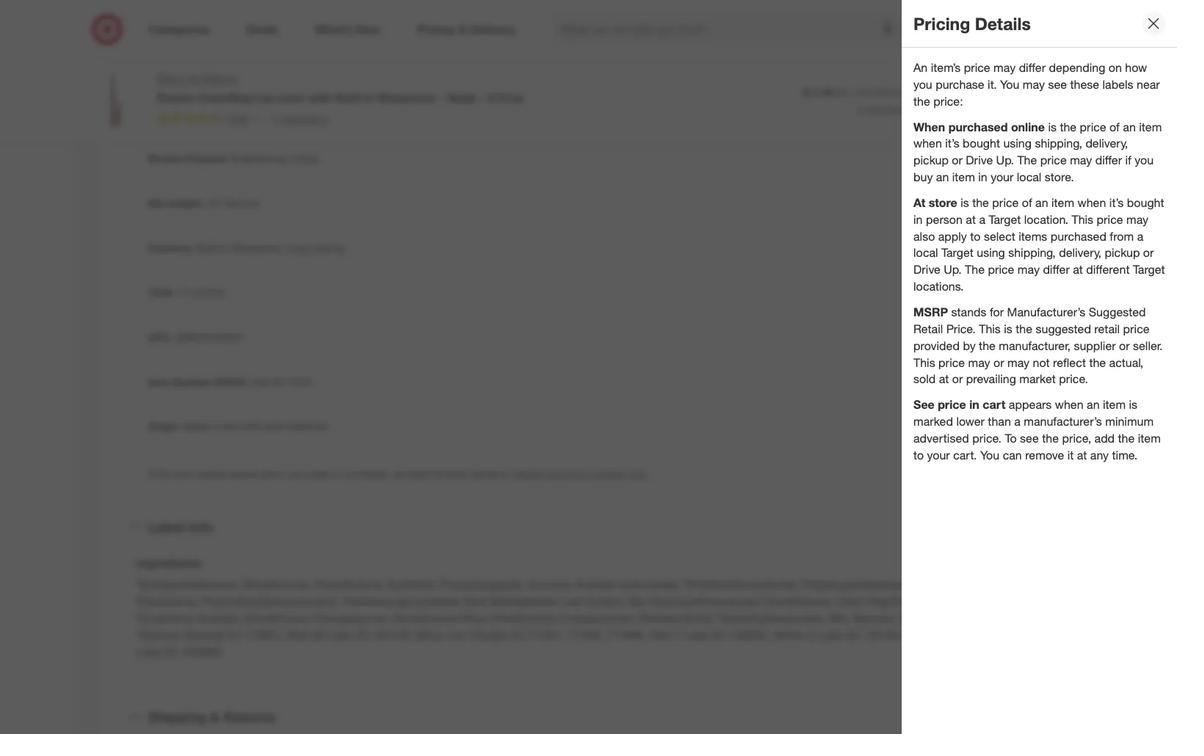 Task type: locate. For each thing, give the bounding box(es) containing it.
1 vertical spatial drive
[[914, 262, 941, 277]]

0 horizontal spatial red
[[287, 628, 309, 643]]

(ci left 45410),
[[356, 628, 370, 643]]

item up "minimum"
[[1103, 397, 1126, 412]]

1 vertical spatial your
[[927, 448, 950, 462]]

the inside is the price of an item when it's bought in person at a target location. this price may also apply to select items purchased from a local target using shipping, delivery, pickup or drive up. the price may differ at different target locations.
[[965, 262, 985, 277]]

1 horizontal spatial dimethicone
[[490, 611, 556, 626]]

on
[[1109, 60, 1122, 75]]

differ inside is the price of an item when it's bought in person at a target location. this price may also apply to select items purchased from a local target using shipping, delivery, pickup or drive up. the price may differ at different target locations.
[[1043, 262, 1070, 277]]

color for color finish: matte
[[148, 17, 175, 30]]

is up "manufacturer,"
[[1004, 322, 1013, 336]]

is up "minimum"
[[1129, 397, 1138, 412]]

an
[[914, 60, 928, 75]]

or inside is the price of an item when it's bought in person at a target location. this price may also apply to select items purchased from a local target using shipping, delivery, pickup or drive up. the price may differ at different target locations.
[[1143, 246, 1154, 260]]

bought inside the is the price of an item when it's bought using shipping, delivery, pickup or drive up. the price may differ if you buy an item in your local store.
[[963, 136, 1000, 151]]

drive
[[966, 153, 993, 168], [914, 262, 941, 277]]

0 horizontal spatial up.
[[944, 262, 962, 277]]

in right built
[[364, 90, 374, 105]]

2 horizontal spatial dimethicone,
[[944, 594, 1013, 609]]

returns
[[224, 708, 276, 725]]

02-
[[273, 376, 288, 388]]

0 vertical spatial color
[[148, 17, 175, 30]]

pickup up buy
[[914, 153, 949, 168]]

drive inside is the price of an item when it's bought in person at a target location. this price may also apply to select items purchased from a local target using shipping, delivery, pickup or drive up. the price may differ at different target locations.
[[914, 262, 941, 277]]

item up the location.
[[1052, 195, 1075, 210]]

1 - from the left
[[439, 90, 444, 105]]

0 horizontal spatial dimethicone
[[244, 611, 310, 626]]

it's inside is the price of an item when it's bought in person at a target location. this price may also apply to select items purchased from a local target using shipping, delivery, pickup or drive up. the price may differ at different target locations.
[[1110, 195, 1124, 210]]

: left made
[[178, 420, 181, 433]]

pickup down from
[[1105, 246, 1140, 260]]

local inside the is the price of an item when it's bought using shipping, delivery, pickup or drive up. the price may differ if you buy an item in your local store.
[[1017, 170, 1042, 184]]

purpose:
[[185, 152, 229, 164]]

1 vertical spatial price.
[[973, 431, 1002, 446]]

beauty
[[148, 152, 182, 164]]

report incorrect product info. button
[[513, 467, 649, 482]]

local left store.
[[1017, 170, 1042, 184]]

(+/-
[[998, 611, 1017, 626]]

at
[[914, 195, 926, 210]]

1 vertical spatial this
[[979, 322, 1001, 336]]

weight:
[[168, 197, 203, 209]]

oxides
[[471, 628, 508, 643]]

when for an
[[914, 136, 942, 151]]

and
[[264, 420, 282, 433]]

target up select
[[989, 212, 1021, 227]]

28
[[312, 628, 325, 643]]

price. down "reflect"
[[1059, 372, 1088, 387]]

shop
[[157, 71, 185, 86]]

1 vertical spatial pickup
[[1105, 246, 1140, 260]]

see inside an item's price may differ depending on how you purchase it. you may see these labels near the price:
[[1048, 77, 1067, 92]]

1 vertical spatial local
[[914, 246, 938, 260]]

0 horizontal spatial drive
[[914, 262, 941, 277]]

a right than
[[1014, 414, 1021, 429]]

a right from
[[1137, 229, 1144, 244]]

item up 'store'
[[952, 170, 975, 184]]

the inside is the price of an item when it's bought in person at a target location. this price may also apply to select items purchased from a local target using shipping, delivery, pickup or drive up. the price may differ at different target locations.
[[972, 195, 989, 210]]

2 vertical spatial this
[[914, 355, 935, 370]]

an up manufacturer's
[[1087, 397, 1100, 412]]

1 horizontal spatial a
[[1014, 414, 1021, 429]]

up.
[[996, 153, 1014, 168], [944, 262, 962, 277]]

you inside an item's price may differ depending on how you purchase it. you may see these labels near the price:
[[914, 77, 933, 92]]

up. up the locations.
[[944, 262, 962, 277]]

42090)]
[[182, 645, 221, 659]]

dioxide
[[185, 628, 224, 643]]

price. inside stands for manufacturer's suggested retail price. this is the suggested retail price provided by the manufacturer, supplier or seller. this price may or may not reflect the actual, sold at or prevailing market price.
[[1059, 372, 1088, 387]]

0 vertical spatial you
[[914, 77, 933, 92]]

15850), down contain
[[958, 628, 997, 643]]

7
[[674, 628, 681, 643]]

2 horizontal spatial target
[[1133, 262, 1165, 277]]

0 horizontal spatial a
[[979, 212, 986, 227]]

appears when an item is marked lower than a manufacturer's minimum advertised price. to see the price, add the item to your cart. you can remove it at any time.
[[914, 397, 1161, 462]]

with
[[309, 90, 332, 105]]

0 horizontal spatial cart
[[983, 397, 1006, 412]]

5
[[808, 628, 815, 643]]

at inside stands for manufacturer's suggested retail price. this is the suggested retail price provided by the manufacturer, supplier or seller. this price may or may not reflect the actual, sold at or prevailing market price.
[[939, 372, 949, 387]]

or up see price in cart
[[952, 372, 963, 387]]

1 horizontal spatial red
[[649, 628, 671, 643]]

to inside is the price of an item when it's bought in person at a target location. this price may also apply to select items purchased from a local target using shipping, delivery, pickup or drive up. the price may differ at different target locations.
[[970, 229, 981, 244]]

-
[[439, 90, 444, 105], [480, 90, 485, 105]]

purchased down the location.
[[1051, 229, 1107, 244]]

any
[[1090, 448, 1109, 462]]

using down online
[[1004, 136, 1032, 151]]

0 horizontal spatial purchased
[[949, 119, 1008, 134]]

1 horizontal spatial purchased
[[1051, 229, 1107, 244]]

: for made
[[178, 420, 181, 433]]

1 horizontal spatial drive
[[966, 153, 993, 168]]

to right apply
[[970, 229, 981, 244]]

color left the all
[[148, 62, 175, 75]]

0 vertical spatial price.
[[1059, 372, 1088, 387]]

time.
[[1112, 448, 1138, 462]]

upc
[[148, 331, 170, 343]]

up. inside is the price of an item when it's bought in person at a target location. this price may also apply to select items purchased from a local target using shipping, delivery, pickup or drive up. the price may differ at different target locations.
[[944, 262, 962, 277]]

lower
[[957, 414, 985, 429]]

0 vertical spatial the
[[1017, 153, 1037, 168]]

it's for from
[[1110, 195, 1124, 210]]

product
[[148, 107, 187, 119]]

is inside the appears when an item is marked lower than a manufacturer's minimum advertised price. to see the price, add the item to your cart. you can remove it at any time.
[[1129, 397, 1138, 412]]

the up time.
[[1118, 431, 1135, 446]]

1 vertical spatial differ
[[1096, 153, 1122, 168]]

is right 'store'
[[961, 195, 969, 210]]

of
[[1110, 119, 1120, 134], [1022, 195, 1032, 210]]

your
[[991, 170, 1014, 184], [927, 448, 950, 462]]

to
[[1044, 93, 1055, 108], [970, 229, 981, 244], [914, 448, 924, 462], [433, 468, 442, 481]]

delivery, up if
[[1086, 136, 1128, 151]]

0 horizontal spatial pickup
[[914, 153, 949, 168]]

may up from
[[1127, 212, 1149, 227]]

1 horizontal spatial the
[[1017, 153, 1037, 168]]

1 vertical spatial of
[[1022, 195, 1032, 210]]

acetate
[[575, 578, 615, 592]]

1 horizontal spatial price.
[[1059, 372, 1088, 387]]

may inside the is the price of an item when it's bought using shipping, delivery, pickup or drive up. the price may differ if you buy an item in your local store.
[[1070, 153, 1092, 168]]

the down apply
[[965, 262, 985, 277]]

0 horizontal spatial of
[[1022, 195, 1032, 210]]

1 vertical spatial shipping,
[[1008, 246, 1056, 260]]

see inside the appears when an item is marked lower than a manufacturer's minimum advertised price. to see the price, add the item to your cart. you can remove it at any time.
[[1020, 431, 1039, 446]]

0 horizontal spatial it's
[[945, 136, 960, 151]]

you right if
[[1135, 153, 1154, 168]]

3 questions link
[[266, 111, 328, 128]]

1 horizontal spatial bought
[[1127, 195, 1164, 210]]

of down labels at the right
[[1110, 119, 1120, 134]]

2 15850), from the left
[[958, 628, 997, 643]]

0 vertical spatial revlon
[[203, 71, 239, 86]]

1 red from the left
[[287, 628, 309, 643]]

peg/ppg-
[[867, 594, 917, 609]]

1 horizontal spatial crosspolymer,
[[559, 611, 635, 626]]

shipping, up store.
[[1035, 136, 1082, 151]]

0 horizontal spatial -
[[439, 90, 444, 105]]

0 horizontal spatial revlon
[[157, 90, 195, 105]]

features:
[[148, 241, 193, 254]]

1 horizontal spatial 15850),
[[958, 628, 997, 643]]

1 crosspolymer, from the left
[[313, 611, 389, 626]]

when inside the appears when an item is marked lower than a manufacturer's minimum advertised price. to see the price, add the item to your cart. you can remove it at any time.
[[1055, 397, 1084, 412]]

benzoic
[[853, 611, 896, 626]]

0 vertical spatial this
[[1072, 212, 1094, 227]]

1 horizontal spatial you
[[1000, 77, 1020, 92]]

this inside is the price of an item when it's bought in person at a target location. this price may also apply to select items purchased from a local target using shipping, delivery, pickup or drive up. the price may differ at different target locations.
[[1072, 212, 1094, 227]]

you left the can
[[980, 448, 1000, 462]]

0 horizontal spatial it.
[[502, 468, 510, 481]]

1 vertical spatial up.
[[944, 262, 962, 277]]

purchased
[[949, 119, 1008, 134], [1051, 229, 1107, 244]]

bought up from
[[1127, 195, 1164, 210]]

$11.49 ( $1,149.00 /ounce )
[[803, 86, 919, 98]]

price inside an item's price may differ depending on how you purchase it. you may see these labels near the price:
[[964, 60, 990, 75]]

0 vertical spatial pickup
[[914, 153, 949, 168]]

accurate
[[289, 468, 329, 481]]

bought inside is the price of an item when it's bought in person at a target location. this price may also apply to select items purchased from a local target using shipping, delivery, pickup or drive up. the price may differ at different target locations.
[[1127, 195, 1164, 210]]

0 vertical spatial see
[[1048, 77, 1067, 92]]

of inside is the price of an item when it's bought in person at a target location. this price may also apply to select items purchased from a local target using shipping, delivery, pickup or drive up. the price may differ at different target locations.
[[1022, 195, 1032, 210]]

price up purchase
[[964, 60, 990, 75]]

may up '6'
[[928, 611, 951, 626]]

price. down than
[[973, 431, 1002, 446]]

&
[[210, 708, 220, 725]]

1 horizontal spatial pickup
[[1105, 246, 1140, 260]]

color finish: matte
[[148, 17, 239, 30]]

to down advertised
[[914, 448, 924, 462]]

provided
[[914, 338, 960, 353]]

target down apply
[[942, 246, 974, 260]]

label info button
[[110, 503, 1067, 550]]

select
[[984, 229, 1016, 244]]

pencil
[[221, 107, 249, 119]]

: left 309978100027
[[170, 331, 173, 343]]

of inside the is the price of an item when it's bought using shipping, delivery, pickup or drive up. the price may differ if you buy an item in your local store.
[[1110, 119, 1120, 134]]

2 horizontal spatial a
[[1137, 229, 1144, 244]]

built-
[[196, 241, 221, 254]]

differ inside an item's price may differ depending on how you purchase it. you may see these labels near the price:
[[1019, 60, 1046, 75]]

dimethicone, up tetraethylhexanoate,
[[764, 594, 833, 609]]

color left finish:
[[148, 17, 175, 30]]

bought down when purchased online
[[963, 136, 1000, 151]]

pentaerythrityl
[[638, 611, 714, 626]]

complete,
[[344, 468, 389, 481]]

using inside is the price of an item when it's bought in person at a target location. this price may also apply to select items purchased from a local target using shipping, delivery, pickup or drive up. the price may differ at different target locations.
[[977, 246, 1005, 260]]

sucrose
[[528, 578, 572, 592]]

1 horizontal spatial up.
[[996, 153, 1014, 168]]

actual,
[[1109, 355, 1144, 370]]

1 vertical spatial a
[[1137, 229, 1144, 244]]

0 horizontal spatial dimethicone,
[[242, 578, 311, 592]]

0 horizontal spatial see
[[1020, 431, 1039, 446]]

shipping, down items at the top
[[1008, 246, 1056, 260]]

3
[[273, 112, 279, 125]]

this
[[1072, 212, 1094, 227], [979, 322, 1001, 336], [914, 355, 935, 370]]

local down also
[[914, 246, 938, 260]]

you
[[1000, 77, 1020, 92], [980, 448, 1000, 462]]

0 vertical spatial bought
[[963, 136, 1000, 151]]

1 vertical spatial cart
[[983, 397, 1006, 412]]

2 vertical spatial a
[[1014, 414, 1021, 429]]

0 horizontal spatial 15850),
[[730, 628, 769, 643]]

suggested
[[1089, 305, 1146, 319]]

dimethicone down "barbadensis"
[[490, 611, 556, 626]]

0 horizontal spatial the
[[965, 262, 985, 277]]

is the price of an item when it's bought in person at a target location. this price may also apply to select items purchased from a local target using shipping, delivery, pickup or drive up. the price may differ at different target locations.
[[914, 195, 1165, 294]]

1 vertical spatial revlon
[[157, 90, 195, 105]]

red left the 28
[[287, 628, 309, 643]]

0 horizontal spatial you
[[980, 448, 1000, 462]]

lake down the titanium
[[136, 645, 161, 659]]

delivery, up different
[[1059, 246, 1102, 260]]

your inside the appears when an item is marked lower than a manufacturer's minimum advertised price. to see the price, add the item to your cart. you can remove it at any time.
[[927, 448, 950, 462]]

0 vertical spatial cart
[[1058, 93, 1081, 108]]

marked
[[914, 414, 953, 429]]

the inside the is the price of an item when it's bought using shipping, delivery, pickup or drive up. the price may differ if you buy an item in your local store.
[[1060, 119, 1077, 134]]

1 vertical spatial when
[[1078, 195, 1106, 210]]

it's down when purchased online
[[945, 136, 960, 151]]

2 color from the top
[[148, 62, 175, 75]]

0 horizontal spatial bought
[[963, 136, 1000, 151]]

1 horizontal spatial your
[[991, 170, 1014, 184]]

differ up add
[[1019, 60, 1046, 75]]

differ down items at the top
[[1043, 262, 1070, 277]]

1 horizontal spatial it.
[[988, 77, 997, 92]]

the inside an item's price may differ depending on how you purchase it. you may see these labels near the price:
[[914, 94, 930, 108]]

pickup inside the is the price of an item when it's bought using shipping, delivery, pickup or drive up. the price may differ if you buy an item in your local store.
[[914, 153, 949, 168]]

sharpener
[[378, 90, 436, 105]]

when inside is the price of an item when it's bought in person at a target location. this price may also apply to select items purchased from a local target using shipping, delivery, pickup or drive up. the price may differ at different target locations.
[[1078, 195, 1106, 210]]

1538 link
[[157, 111, 263, 129]]

0 vertical spatial your
[[991, 170, 1014, 184]]

seller.
[[1133, 338, 1163, 353]]

or down when purchased online
[[952, 153, 963, 168]]

lake right the 7
[[684, 628, 709, 643]]

1 horizontal spatial cart
[[1058, 93, 1081, 108]]

0 vertical spatial target
[[989, 212, 1021, 227]]

differ left if
[[1096, 153, 1122, 168]]

the right 'store'
[[972, 195, 989, 210]]

when inside the is the price of an item when it's bought using shipping, delivery, pickup or drive up. the price may differ if you buy an item in your local store.
[[914, 136, 942, 151]]

):
[[1017, 611, 1023, 626]]

we
[[392, 468, 405, 481]]

1 vertical spatial you
[[980, 448, 1000, 462]]

0.01oz
[[488, 90, 524, 105]]

0 vertical spatial it's
[[945, 136, 960, 151]]

to inside add to cart button
[[1044, 93, 1055, 108]]

1 vertical spatial the
[[965, 262, 985, 277]]

tetraethylhexanoate,
[[718, 611, 826, 626]]

0 vertical spatial delivery,
[[1086, 136, 1128, 151]]

the down supplier
[[1089, 355, 1106, 370]]

0 horizontal spatial you
[[914, 77, 933, 92]]

advertised
[[914, 431, 969, 446]]

cart up than
[[983, 397, 1006, 412]]

may
[[994, 60, 1016, 75], [1023, 77, 1045, 92], [1070, 153, 1092, 168], [1127, 212, 1149, 227], [1018, 262, 1040, 277], [968, 355, 990, 370], [1008, 355, 1030, 370], [928, 611, 951, 626]]

an up the location.
[[1036, 195, 1048, 210]]

shipping, inside is the price of an item when it's bought in person at a target location. this price may also apply to select items purchased from a local target using shipping, delivery, pickup or drive up. the price may differ at different target locations.
[[1008, 246, 1056, 260]]

see right to on the right of page
[[1020, 431, 1039, 446]]

1 vertical spatial using
[[977, 246, 1005, 260]]

palette:
[[177, 62, 215, 75]]

at left different
[[1073, 262, 1083, 277]]

the left price:
[[914, 94, 930, 108]]

at right it
[[1077, 448, 1087, 462]]

incorrect
[[547, 468, 588, 481]]

0 vertical spatial using
[[1004, 136, 1032, 151]]

0 vertical spatial up.
[[996, 153, 1014, 168]]

1 horizontal spatial it's
[[1110, 195, 1124, 210]]

matte
[[212, 17, 239, 30]]

polypropylsilsesquioxane,
[[802, 578, 938, 592]]

or up actual,
[[1119, 338, 1130, 353]]

2 vertical spatial when
[[1055, 397, 1084, 412]]

11127916
[[178, 286, 224, 299]]

see up add to cart on the right top
[[1048, 77, 1067, 92]]

0 vertical spatial drive
[[966, 153, 993, 168]]

1 horizontal spatial see
[[1048, 77, 1067, 92]]

1 vertical spatial bought
[[1127, 195, 1164, 210]]

1 vertical spatial you
[[1135, 153, 1154, 168]]

cart inside button
[[1058, 93, 1081, 108]]

1 vertical spatial delivery,
[[1059, 246, 1102, 260]]

of up the location.
[[1022, 195, 1032, 210]]

you inside an item's price may differ depending on how you purchase it. you may see these labels near the price:
[[1000, 77, 1020, 92]]

0 vertical spatial local
[[1017, 170, 1042, 184]]

1 horizontal spatial dimethicone,
[[764, 594, 833, 609]]

is
[[1048, 119, 1057, 134], [961, 195, 969, 210], [1004, 322, 1013, 336], [1129, 397, 1138, 412]]

$1,149.00
[[839, 86, 884, 98]]

it's inside the is the price of an item when it's bought using shipping, delivery, pickup or drive up. the price may differ if you buy an item in your local store.
[[945, 136, 960, 151]]

77891),
[[245, 628, 284, 643]]

0 vertical spatial you
[[1000, 77, 1020, 92]]

1 color from the top
[[148, 17, 175, 30]]

1 vertical spatial see
[[1020, 431, 1039, 446]]

cetyl
[[836, 594, 864, 609]]

it. right about
[[502, 468, 510, 481]]

up. inside the is the price of an item when it's bought using shipping, delivery, pickup or drive up. the price may differ if you buy an item in your local store.
[[996, 153, 1014, 168]]

your down advertised
[[927, 448, 950, 462]]

- right nude on the left of the page
[[480, 90, 485, 105]]

: left 11127916
[[172, 286, 175, 299]]

lining
[[290, 152, 318, 164]]

0 vertical spatial of
[[1110, 119, 1120, 134]]

using down select
[[977, 246, 1005, 260]]

0 vertical spatial a
[[979, 212, 986, 227]]

or right accurate
[[332, 468, 341, 481]]

2 crosspolymer, from the left
[[559, 611, 635, 626]]

the down online
[[1017, 153, 1037, 168]]

: for 309978100027
[[170, 331, 173, 343]]

this right the location.
[[1072, 212, 1094, 227]]

(ci right '6'
[[941, 628, 955, 643]]

you inside the appears when an item is marked lower than a manufacturer's minimum advertised price. to see the price, add the item to your cart. you can remove it at any time.
[[980, 448, 1000, 462]]

up. down online
[[996, 153, 1014, 168]]

0 vertical spatial it.
[[988, 77, 997, 92]]

the right by
[[979, 338, 996, 353]]

1 horizontal spatial local
[[1017, 170, 1042, 184]]

0 vertical spatial when
[[914, 136, 942, 151]]

1 horizontal spatial of
[[1110, 119, 1120, 134]]

revlon up product
[[157, 90, 195, 105]]

pricing
[[914, 13, 970, 34]]

the down add to cart on the right top
[[1060, 119, 1077, 134]]

local inside is the price of an item when it's bought in person at a target location. this price may also apply to select items purchased from a local target using shipping, delivery, pickup or drive up. the price may differ at different target locations.
[[914, 246, 938, 260]]

- left nude on the left of the page
[[439, 90, 444, 105]]

price down select
[[988, 262, 1015, 277]]

1 vertical spatial target
[[942, 246, 974, 260]]

of for you
[[1110, 119, 1120, 134]]

differ inside the is the price of an item when it's bought using shipping, delivery, pickup or drive up. the price may differ if you buy an item in your local store.
[[1096, 153, 1122, 168]]

when purchased online
[[914, 119, 1045, 134]]

1 vertical spatial purchased
[[1051, 229, 1107, 244]]

differ
[[1019, 60, 1046, 75], [1096, 153, 1122, 168], [1043, 262, 1070, 277]]



Task type: vqa. For each thing, say whether or not it's contained in the screenshot.


Task type: describe. For each thing, give the bounding box(es) containing it.
may down details
[[994, 60, 1016, 75]]

is inside stands for manufacturer's suggested retail price. this is the suggested retail price provided by the manufacturer, supplier or seller. this price may or may not reflect the actual, sold at or prevailing market price.
[[1004, 322, 1013, 336]]

19140),
[[864, 628, 903, 643]]

the up "manufacturer,"
[[1016, 322, 1033, 336]]

may inside ingredients: tyclopentasiloxane, dimethicone, polyethylene, synthetic fluorphlogopite, sucrose acetate isobutyrate, trimethylsiloxysilicate, polypropylsilsesquioxane, c30-50 alcohols, polybutene, polymethylsilsesquioxane, triethoxycaprylylsilane aloe barbadensis leaf extract, bis-hydroxyethoxypropyl dimethicone, cetyl peg/ppg-10/1 dimethicone, tocopheryl acetate, dimethicone crosspolymer, dimethicone/vinyl dimethicone crosspolymer, pentaerythrityl tetraethylhexanoate, bht, benzoic acid, may contain (+/-): titanium dioxide (ci 77891), red 28 lake (ci 45410), mica, iron oxides (ci 77491, 77492, 77499), red 7 lake (ci 15850), yellow 5 lake (ci 19140), red 6 (ci 15850), blue 1 lake (ci 42090)]
[[928, 611, 951, 626]]

if
[[1126, 153, 1132, 168]]

1 horizontal spatial this
[[979, 322, 1001, 336]]

upc : 309978100027
[[148, 331, 244, 343]]

made
[[183, 420, 210, 433]]

of for select
[[1022, 195, 1032, 210]]

add to cart button
[[1009, 84, 1091, 117]]

in inside the is the price of an item when it's bought using shipping, delivery, pickup or drive up. the price may differ if you buy an item in your local store.
[[978, 170, 988, 184]]

or inside the is the price of an item when it's bought using shipping, delivery, pickup or drive up. the price may differ if you buy an item in your local store.
[[952, 153, 963, 168]]

1 horizontal spatial target
[[989, 212, 1021, 227]]

colorstay
[[198, 90, 253, 105]]

may down by
[[968, 355, 990, 370]]

price down these
[[1080, 119, 1106, 134]]

1 horizontal spatial revlon
[[203, 71, 239, 86]]

not
[[1033, 355, 1050, 370]]

different
[[1086, 262, 1130, 277]]

an right buy
[[936, 170, 949, 184]]

an up if
[[1123, 119, 1136, 134]]

from
[[1110, 229, 1134, 244]]

details
[[197, 468, 227, 481]]

item down near
[[1139, 119, 1162, 134]]

in inside is the price of an item when it's bought in person at a target location. this price may also apply to select items purchased from a local target using shipping, delivery, pickup or drive up. the price may differ at different target locations.
[[914, 212, 923, 227]]

45410),
[[374, 628, 413, 643]]

info.
[[630, 468, 649, 481]]

bht,
[[829, 611, 850, 626]]

the left usa at the bottom left of the page
[[223, 420, 238, 433]]

details
[[975, 13, 1031, 34]]

delivery, inside the is the price of an item when it's bought using shipping, delivery, pickup or drive up. the price may differ if you buy an item in your local store.
[[1086, 136, 1128, 151]]

acetate,
[[197, 611, 241, 626]]

shipping, inside the is the price of an item when it's bought using shipping, delivery, pickup or drive up. the price may differ if you buy an item in your local store.
[[1035, 136, 1082, 151]]

triethoxycaprylylsilane
[[342, 594, 460, 609]]

pricing details
[[914, 13, 1031, 34]]

you inside the is the price of an item when it's bought using shipping, delivery, pickup or drive up. the price may differ if you buy an item in your local store.
[[1135, 153, 1154, 168]]

309978100027
[[176, 331, 244, 343]]

if the item details above aren't accurate or complete, we want to know about it. report incorrect product info.
[[148, 468, 649, 481]]

purchased inside is the price of an item when it's bought in person at a target location. this price may also apply to select items purchased from a local target using shipping, delivery, pickup or drive up. the price may differ at different target locations.
[[1051, 229, 1107, 244]]

color palette: light tones
[[148, 62, 270, 75]]

barbadensis
[[490, 594, 556, 609]]

online
[[1011, 119, 1045, 134]]

item down "minimum"
[[1138, 431, 1161, 446]]

product
[[591, 468, 627, 481]]

depending
[[1049, 60, 1106, 75]]

retail
[[914, 322, 943, 336]]

price:
[[934, 94, 963, 108]]

image of revlon colorstay lip liner with built in sharpener - nude - 0.01oz image
[[86, 71, 145, 129]]

to right want
[[433, 468, 442, 481]]

color for color palette: light tones
[[148, 62, 175, 75]]

drive inside the is the price of an item when it's bought using shipping, delivery, pickup or drive up. the price may differ if you buy an item in your local store.
[[966, 153, 993, 168]]

tocopheryl
[[136, 611, 194, 626]]

pickup inside is the price of an item when it's bought in person at a target location. this price may also apply to select items purchased from a local target using shipping, delivery, pickup or drive up. the price may differ at different target locations.
[[1105, 246, 1140, 260]]

prevailing
[[966, 372, 1016, 387]]

labels
[[1103, 77, 1134, 92]]

stands
[[951, 305, 987, 319]]

item's
[[931, 60, 961, 75]]

supplier
[[1074, 338, 1116, 353]]

aloe
[[463, 594, 487, 609]]

it. inside an item's price may differ depending on how you purchase it. you may see these labels near the price:
[[988, 77, 997, 92]]

all
[[188, 71, 199, 86]]

minimum
[[1105, 414, 1154, 429]]

: left "052-"
[[246, 376, 249, 388]]

item inside is the price of an item when it's bought in person at a target location. this price may also apply to select items purchased from a local target using shipping, delivery, pickup or drive up. the price may differ at different target locations.
[[1052, 195, 1075, 210]]

may down items at the top
[[1018, 262, 1040, 277]]

price up lower
[[938, 397, 966, 412]]

acid,
[[899, 611, 925, 626]]

it's for item
[[945, 136, 960, 151]]

2 - from the left
[[480, 90, 485, 105]]

net weight: .01 ounces
[[148, 197, 259, 209]]

1 dimethicone from the left
[[244, 611, 310, 626]]

to inside the appears when an item is marked lower than a manufacturer's minimum advertised price. to see the price, add the item to your cart. you can remove it at any time.
[[914, 448, 924, 462]]

polymethylsilsesquioxane,
[[201, 594, 339, 609]]

in
[[221, 241, 229, 254]]

bought for a
[[1127, 195, 1164, 210]]

add
[[1095, 431, 1115, 446]]

price up select
[[992, 195, 1019, 210]]

1 vertical spatial it.
[[502, 468, 510, 481]]

may up add
[[1023, 77, 1045, 92]]

price. inside the appears when an item is marked lower than a manufacturer's minimum advertised price. to see the price, add the item to your cart. you can remove it at any time.
[[973, 431, 1002, 446]]

price up store.
[[1040, 153, 1067, 168]]

: for 11127916
[[172, 286, 175, 299]]

at inside the appears when an item is marked lower than a manufacturer's minimum advertised price. to see the price, add the item to your cart. you can remove it at any time.
[[1077, 448, 1087, 462]]

manufacturer,
[[999, 338, 1071, 353]]

may left not
[[1008, 355, 1030, 370]]

market
[[1020, 372, 1056, 387]]

at down $1,149.00 on the right top of page
[[858, 104, 865, 115]]

fluorphlogopite,
[[440, 578, 525, 592]]

extract,
[[585, 594, 625, 609]]

1 15850), from the left
[[730, 628, 769, 643]]

questions
[[282, 112, 328, 125]]

10/1
[[917, 594, 941, 609]]

052-
[[252, 376, 273, 388]]

(ci down bht,
[[846, 628, 860, 643]]

iron
[[448, 628, 468, 643]]

2 red from the left
[[649, 628, 671, 643]]

price up the seller.
[[1123, 322, 1150, 336]]

sold
[[914, 372, 936, 387]]

is inside is the price of an item when it's bought in person at a target location. this price may also apply to select items purchased from a local target using shipping, delivery, pickup or drive up. the price may differ at different target locations.
[[961, 195, 969, 210]]

(ci down hydroxyethoxypropyl
[[712, 628, 726, 643]]

shipping & returns button
[[110, 694, 1067, 734]]

bis-
[[629, 594, 650, 609]]

price down provided
[[939, 355, 965, 370]]

the right "if" on the bottom left of the page
[[157, 468, 171, 481]]

search
[[898, 23, 934, 38]]

shipping
[[148, 708, 206, 725]]

trimethylsiloxysilicate,
[[684, 578, 799, 592]]

brightening,
[[232, 152, 287, 164]]

in inside shop all revlon revlon colorstay lip liner with built in sharpener - nude - 0.01oz
[[364, 90, 374, 105]]

these
[[1070, 77, 1099, 92]]

an inside the appears when an item is marked lower than a manufacturer's minimum advertised price. to see the price, add the item to your cart. you can remove it at any time.
[[1087, 397, 1100, 412]]

2 dimethicone from the left
[[490, 611, 556, 626]]

(ci down the acetate,
[[227, 628, 241, 643]]

remove
[[1025, 448, 1064, 462]]

long
[[285, 241, 308, 254]]

tcin
[[148, 286, 172, 299]]

manufacturer's
[[1007, 305, 1086, 319]]

0 horizontal spatial target
[[942, 246, 974, 260]]

the inside the is the price of an item when it's bought using shipping, delivery, pickup or drive up. the price may differ if you buy an item in your local store.
[[1017, 153, 1037, 168]]

(
[[836, 86, 839, 98]]

buy
[[914, 170, 933, 184]]

bought for in
[[963, 136, 1000, 151]]

lake down bht,
[[818, 628, 843, 643]]

0 vertical spatial purchased
[[949, 119, 1008, 134]]

appears
[[1009, 397, 1052, 412]]

light
[[218, 62, 240, 75]]

or up prevailing
[[994, 355, 1004, 370]]

c30-
[[941, 578, 967, 592]]

(ci left 77491,
[[511, 628, 525, 643]]

price up from
[[1097, 212, 1123, 227]]

contain
[[954, 611, 995, 626]]

3 red from the left
[[906, 628, 928, 643]]

is inside the is the price of an item when it's bought using shipping, delivery, pickup or drive up. the price may differ if you buy an item in your local store.
[[1048, 119, 1057, 134]]

cart inside pricing details dialog
[[983, 397, 1006, 412]]

leaf
[[560, 594, 582, 609]]

polybutene,
[[136, 594, 198, 609]]

at glendale
[[858, 104, 903, 115]]

item number (dpci) : 052-02-1976
[[148, 376, 311, 388]]

using inside the is the price of an item when it's bought using shipping, delivery, pickup or drive up. the price may differ if you buy an item in your local store.
[[1004, 136, 1032, 151]]

(ci down the titanium
[[165, 645, 179, 659]]

your inside the is the price of an item when it's bought using shipping, delivery, pickup or drive up. the price may differ if you buy an item in your local store.
[[991, 170, 1014, 184]]

What can we help you find? suggestions appear below search field
[[551, 13, 909, 46]]

also
[[914, 229, 935, 244]]

an inside is the price of an item when it's bought in person at a target location. this price may also apply to select items purchased from a local target using shipping, delivery, pickup or drive up. the price may differ at different target locations.
[[1036, 195, 1048, 210]]

delivery, inside is the price of an item when it's bought in person at a target location. this price may also apply to select items purchased from a local target using shipping, delivery, pickup or drive up. the price may differ at different target locations.
[[1059, 246, 1102, 260]]

sharpener,
[[232, 241, 282, 254]]

add
[[1018, 93, 1041, 108]]

lake right the 28
[[328, 628, 353, 643]]

in up lower
[[970, 397, 980, 412]]

pricing details dialog
[[902, 0, 1177, 734]]

when for purchased
[[1078, 195, 1106, 210]]

at store
[[914, 195, 957, 210]]

hydroxyethoxypropyl
[[650, 594, 761, 609]]

locations.
[[914, 279, 964, 294]]

at up apply
[[966, 212, 976, 227]]

0 horizontal spatial this
[[914, 355, 935, 370]]

the up remove on the right of page
[[1042, 431, 1059, 446]]

1
[[1027, 628, 1034, 643]]

a inside the appears when an item is marked lower than a manufacturer's minimum advertised price. to see the price, add the item to your cart. you can remove it at any time.
[[1014, 414, 1021, 429]]

2 vertical spatial target
[[1133, 262, 1165, 277]]

in right made
[[213, 420, 221, 433]]

item left details
[[174, 468, 194, 481]]

apply
[[938, 229, 967, 244]]

alcohols,
[[983, 578, 1031, 592]]

tones
[[243, 62, 270, 75]]



